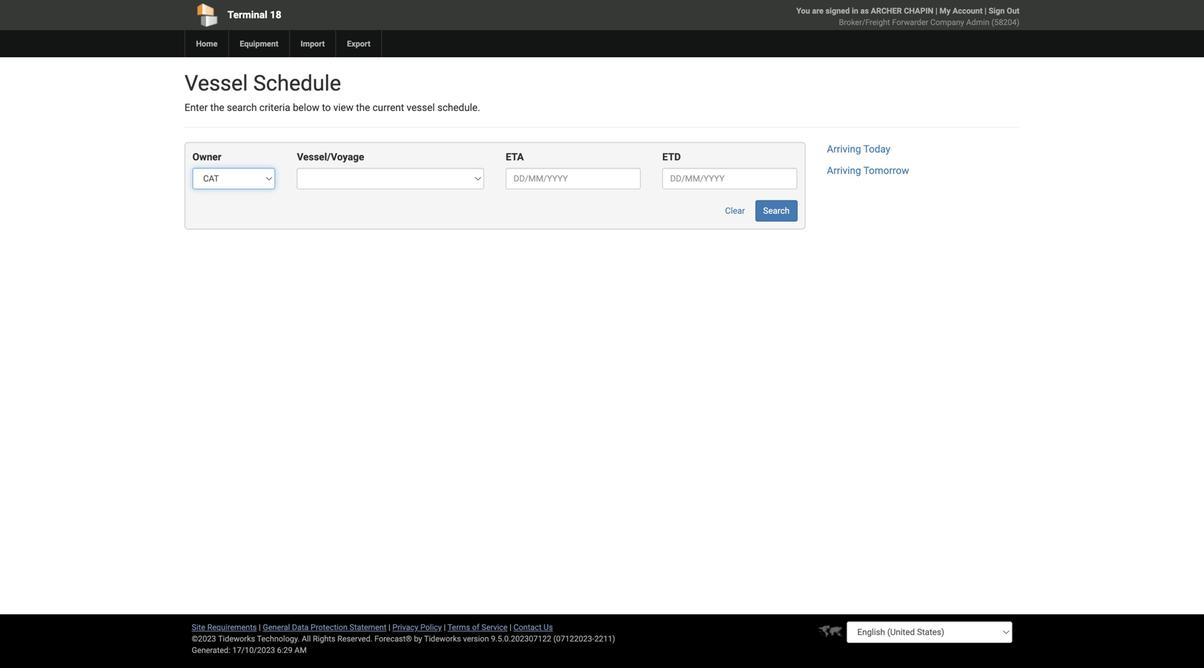 Task type: vqa. For each thing, say whether or not it's contained in the screenshot.
be to the left
no



Task type: describe. For each thing, give the bounding box(es) containing it.
vessel schedule enter the search criteria below to view the current vessel schedule.
[[185, 71, 480, 114]]

arriving today link
[[827, 143, 891, 155]]

ETA text field
[[506, 168, 641, 190]]

arriving today
[[827, 143, 891, 155]]

(07122023-
[[554, 635, 595, 644]]

sign out link
[[989, 6, 1020, 15]]

generated:
[[192, 646, 230, 656]]

schedule
[[253, 71, 341, 96]]

2 the from the left
[[356, 102, 370, 114]]

of
[[472, 623, 480, 633]]

technology.
[[257, 635, 300, 644]]

reserved.
[[338, 635, 373, 644]]

rights
[[313, 635, 336, 644]]

| left general
[[259, 623, 261, 633]]

etd
[[663, 151, 681, 163]]

admin
[[967, 18, 990, 27]]

statement
[[350, 623, 387, 633]]

requirements
[[207, 623, 257, 633]]

import link
[[289, 30, 336, 57]]

owner
[[193, 151, 222, 163]]

search
[[764, 206, 790, 216]]

all
[[302, 635, 311, 644]]

signed
[[826, 6, 850, 15]]

1 the from the left
[[210, 102, 224, 114]]

terminal 18 link
[[185, 0, 520, 30]]

equipment link
[[228, 30, 289, 57]]

export link
[[336, 30, 381, 57]]

enter
[[185, 102, 208, 114]]

contact
[[514, 623, 542, 633]]

general data protection statement link
[[263, 623, 387, 633]]

arriving tomorrow
[[827, 165, 909, 177]]

(58204)
[[992, 18, 1020, 27]]

eta
[[506, 151, 524, 163]]

data
[[292, 623, 309, 633]]

search
[[227, 102, 257, 114]]

home link
[[185, 30, 228, 57]]

arriving for arriving today
[[827, 143, 861, 155]]

vessel/voyage
[[297, 151, 364, 163]]

service
[[482, 623, 508, 633]]

am
[[295, 646, 307, 656]]

18
[[270, 9, 282, 21]]

site requirements link
[[192, 623, 257, 633]]

arriving for arriving tomorrow
[[827, 165, 861, 177]]

2211)
[[595, 635, 615, 644]]

protection
[[311, 623, 348, 633]]



Task type: locate. For each thing, give the bounding box(es) containing it.
privacy
[[393, 623, 419, 633]]

schedule.
[[438, 102, 480, 114]]

export
[[347, 39, 371, 48]]

0 horizontal spatial the
[[210, 102, 224, 114]]

clear button
[[718, 200, 753, 222]]

privacy policy link
[[393, 623, 442, 633]]

terms
[[448, 623, 470, 633]]

9.5.0.202307122
[[491, 635, 552, 644]]

|
[[936, 6, 938, 15], [985, 6, 987, 15], [259, 623, 261, 633], [389, 623, 391, 633], [444, 623, 446, 633], [510, 623, 512, 633]]

version
[[463, 635, 489, 644]]

terminal 18
[[228, 9, 282, 21]]

terminal
[[228, 9, 268, 21]]

general
[[263, 623, 290, 633]]

tideworks
[[424, 635, 461, 644]]

in
[[852, 6, 859, 15]]

the
[[210, 102, 224, 114], [356, 102, 370, 114]]

equipment
[[240, 39, 278, 48]]

my
[[940, 6, 951, 15]]

2 arriving from the top
[[827, 165, 861, 177]]

contact us link
[[514, 623, 553, 633]]

1 vertical spatial arriving
[[827, 165, 861, 177]]

you are signed in as archer chapin | my account | sign out broker/freight forwarder company admin (58204)
[[797, 6, 1020, 27]]

import
[[301, 39, 325, 48]]

1 arriving from the top
[[827, 143, 861, 155]]

vessel
[[185, 71, 248, 96]]

current
[[373, 102, 404, 114]]

0 vertical spatial arriving
[[827, 143, 861, 155]]

to
[[322, 102, 331, 114]]

| left the my
[[936, 6, 938, 15]]

broker/freight
[[839, 18, 890, 27]]

out
[[1007, 6, 1020, 15]]

today
[[864, 143, 891, 155]]

search button
[[756, 200, 798, 222]]

ETD text field
[[663, 168, 798, 190]]

account
[[953, 6, 983, 15]]

criteria
[[259, 102, 290, 114]]

arriving up the arriving tomorrow link
[[827, 143, 861, 155]]

| up the 9.5.0.202307122
[[510, 623, 512, 633]]

terms of service link
[[448, 623, 508, 633]]

chapin
[[904, 6, 934, 15]]

site requirements | general data protection statement | privacy policy | terms of service | contact us ©2023 tideworks technology. all rights reserved. forecast® by tideworks version 9.5.0.202307122 (07122023-2211) generated: 17/10/2023 6:29 am
[[192, 623, 615, 656]]

you
[[797, 6, 810, 15]]

arriving down arriving today link on the right of the page
[[827, 165, 861, 177]]

site
[[192, 623, 205, 633]]

policy
[[420, 623, 442, 633]]

arriving tomorrow link
[[827, 165, 909, 177]]

forwarder
[[892, 18, 929, 27]]

view
[[333, 102, 354, 114]]

6:29
[[277, 646, 293, 656]]

company
[[931, 18, 965, 27]]

forecast®
[[375, 635, 412, 644]]

©2023 tideworks
[[192, 635, 255, 644]]

tomorrow
[[864, 165, 909, 177]]

us
[[544, 623, 553, 633]]

my account link
[[940, 6, 983, 15]]

1 horizontal spatial the
[[356, 102, 370, 114]]

| up forecast® at the bottom left
[[389, 623, 391, 633]]

clear
[[725, 206, 745, 216]]

arriving
[[827, 143, 861, 155], [827, 165, 861, 177]]

17/10/2023
[[232, 646, 275, 656]]

home
[[196, 39, 218, 48]]

below
[[293, 102, 320, 114]]

the right enter
[[210, 102, 224, 114]]

are
[[812, 6, 824, 15]]

as
[[861, 6, 869, 15]]

| up tideworks at the left bottom
[[444, 623, 446, 633]]

the right the view
[[356, 102, 370, 114]]

| left 'sign'
[[985, 6, 987, 15]]

archer
[[871, 6, 902, 15]]

sign
[[989, 6, 1005, 15]]

vessel
[[407, 102, 435, 114]]

by
[[414, 635, 422, 644]]



